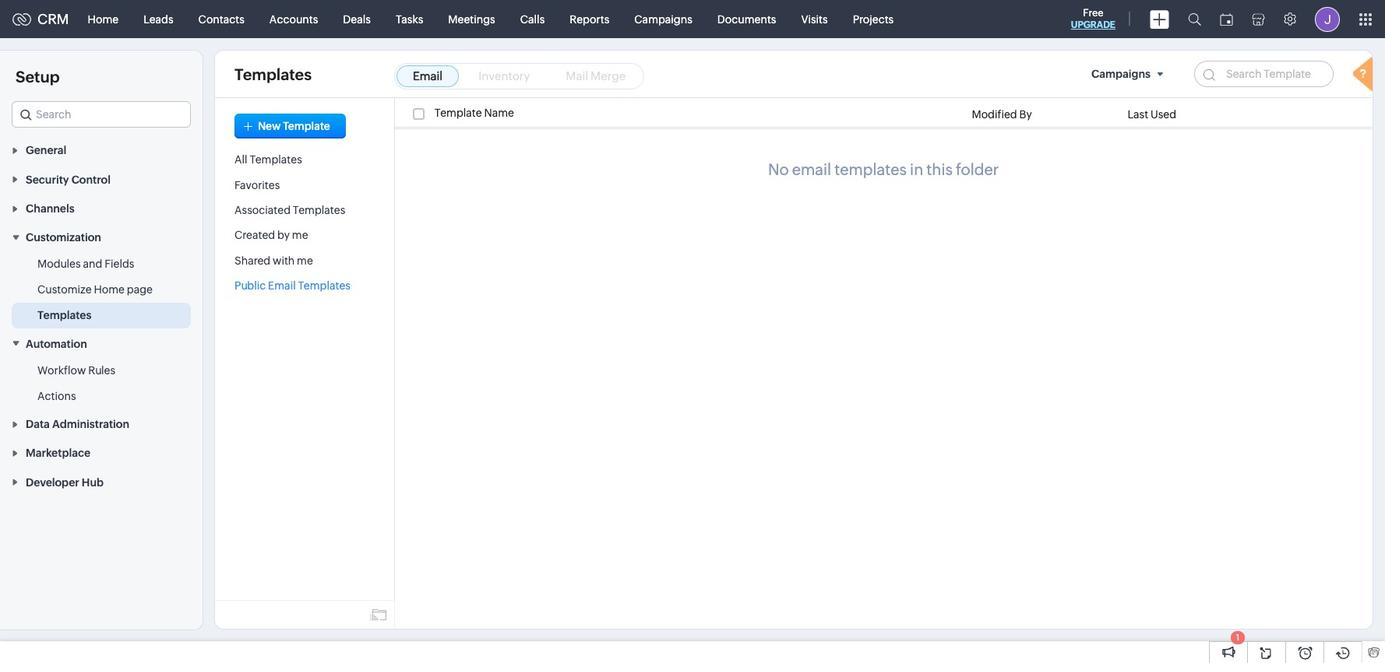 Task type: vqa. For each thing, say whether or not it's contained in the screenshot.
17
no



Task type: describe. For each thing, give the bounding box(es) containing it.
all
[[234, 154, 247, 166]]

calls
[[520, 13, 545, 25]]

0 vertical spatial home
[[88, 13, 119, 25]]

no
[[768, 161, 789, 179]]

modules
[[37, 258, 81, 271]]

name
[[484, 107, 514, 119]]

me for shared with me
[[297, 255, 313, 267]]

modified by
[[972, 108, 1032, 121]]

0 vertical spatial template
[[435, 107, 482, 119]]

templates link
[[37, 308, 91, 324]]

contacts link
[[186, 0, 257, 38]]

crm
[[37, 11, 69, 27]]

by
[[277, 229, 290, 242]]

new
[[258, 120, 281, 132]]

calendar image
[[1220, 13, 1233, 25]]

free upgrade
[[1071, 7, 1116, 30]]

shared with me
[[234, 255, 313, 267]]

home link
[[75, 0, 131, 38]]

this
[[927, 161, 953, 179]]

associated templates link
[[234, 204, 345, 217]]

campaigns for campaigns link
[[634, 13, 692, 25]]

by
[[1019, 108, 1032, 121]]

meetings link
[[436, 0, 508, 38]]

favorites link
[[234, 179, 280, 191]]

setup
[[16, 68, 60, 86]]

campaigns for "campaigns" field
[[1091, 68, 1151, 80]]

tasks link
[[383, 0, 436, 38]]

accounts link
[[257, 0, 331, 38]]

public email templates link
[[234, 280, 351, 292]]

0 horizontal spatial email
[[268, 280, 296, 292]]

last used
[[1128, 108, 1176, 121]]

public email templates
[[234, 280, 351, 292]]

security control
[[26, 173, 111, 186]]

profile image
[[1315, 7, 1340, 32]]

documents
[[717, 13, 776, 25]]

developer hub
[[26, 477, 104, 489]]

1
[[1236, 633, 1240, 643]]

template inside button
[[283, 120, 330, 132]]

visits
[[801, 13, 828, 25]]

email link
[[397, 65, 459, 87]]

workflow rules
[[37, 364, 115, 377]]

data administration
[[26, 418, 129, 431]]

reports
[[570, 13, 609, 25]]

deals link
[[331, 0, 383, 38]]

with
[[273, 255, 295, 267]]

folder
[[956, 161, 999, 179]]

general
[[26, 144, 66, 157]]

used
[[1151, 108, 1176, 121]]

all templates link
[[234, 154, 302, 166]]

automation region
[[0, 358, 203, 410]]

templates up created by me
[[293, 204, 345, 217]]

Campaigns field
[[1085, 61, 1175, 87]]

and
[[83, 258, 102, 271]]

page
[[127, 284, 153, 296]]

templates inside the 'customization' region
[[37, 310, 91, 322]]

template name
[[435, 107, 514, 119]]

general button
[[0, 136, 203, 165]]

created
[[234, 229, 275, 242]]

email
[[792, 161, 831, 179]]

in
[[910, 161, 923, 179]]

profile element
[[1306, 0, 1349, 38]]

data
[[26, 418, 50, 431]]

workflow
[[37, 364, 86, 377]]

modules and fields
[[37, 258, 134, 271]]

meetings
[[448, 13, 495, 25]]

templates
[[834, 161, 907, 179]]

calls link
[[508, 0, 557, 38]]

search element
[[1179, 0, 1211, 38]]

channels button
[[0, 194, 203, 223]]

create menu element
[[1141, 0, 1179, 38]]

search image
[[1188, 12, 1201, 26]]

security control button
[[0, 165, 203, 194]]

upgrade
[[1071, 19, 1116, 30]]

no email templates in this folder
[[768, 161, 999, 179]]

free
[[1083, 7, 1104, 19]]



Task type: locate. For each thing, give the bounding box(es) containing it.
developer
[[26, 477, 79, 489]]

new template button
[[234, 114, 346, 139]]

created by me link
[[234, 229, 308, 242]]

associated templates
[[234, 204, 345, 217]]

associated
[[234, 204, 291, 217]]

me right the by
[[292, 229, 308, 242]]

me right with
[[297, 255, 313, 267]]

security
[[26, 173, 69, 186]]

Search text field
[[12, 102, 190, 127]]

0 vertical spatial campaigns
[[634, 13, 692, 25]]

1 vertical spatial email
[[268, 280, 296, 292]]

0 vertical spatial email
[[413, 69, 443, 83]]

customize home page link
[[37, 282, 153, 298]]

modified
[[972, 108, 1017, 121]]

me for created by me
[[292, 229, 308, 242]]

hub
[[82, 477, 104, 489]]

1 horizontal spatial campaigns
[[1091, 68, 1151, 80]]

email
[[413, 69, 443, 83], [268, 280, 296, 292]]

templates
[[234, 65, 312, 83], [250, 154, 302, 166], [293, 204, 345, 217], [298, 280, 351, 292], [37, 310, 91, 322]]

marketplace
[[26, 447, 90, 460]]

0 horizontal spatial campaigns
[[634, 13, 692, 25]]

templates down shared with me link
[[298, 280, 351, 292]]

campaigns link
[[622, 0, 705, 38]]

crm link
[[12, 11, 69, 27]]

1 vertical spatial campaigns
[[1091, 68, 1151, 80]]

automation button
[[0, 329, 203, 358]]

templates up 'favorites'
[[250, 154, 302, 166]]

campaigns inside field
[[1091, 68, 1151, 80]]

data administration button
[[0, 410, 203, 439]]

documents link
[[705, 0, 789, 38]]

visits link
[[789, 0, 840, 38]]

public
[[234, 280, 266, 292]]

home right crm
[[88, 13, 119, 25]]

projects link
[[840, 0, 906, 38]]

shared
[[234, 255, 270, 267]]

Search Template text field
[[1194, 61, 1334, 87]]

customization
[[26, 232, 101, 244]]

1 vertical spatial template
[[283, 120, 330, 132]]

actions link
[[37, 389, 76, 404]]

administration
[[52, 418, 129, 431]]

contacts
[[198, 13, 245, 25]]

rules
[[88, 364, 115, 377]]

me
[[292, 229, 308, 242], [297, 255, 313, 267]]

automation
[[26, 338, 87, 350]]

new template
[[258, 120, 330, 132]]

template
[[435, 107, 482, 119], [283, 120, 330, 132]]

leads
[[143, 13, 173, 25]]

campaigns
[[634, 13, 692, 25], [1091, 68, 1151, 80]]

email down with
[[268, 280, 296, 292]]

channels
[[26, 203, 75, 215]]

template right new
[[283, 120, 330, 132]]

home
[[88, 13, 119, 25], [94, 284, 125, 296]]

actions
[[37, 390, 76, 403]]

templates up new
[[234, 65, 312, 83]]

shared with me link
[[234, 255, 313, 267]]

create menu image
[[1150, 10, 1169, 28]]

1 vertical spatial me
[[297, 255, 313, 267]]

developer hub button
[[0, 468, 203, 497]]

control
[[71, 173, 111, 186]]

last
[[1128, 108, 1148, 121]]

logo image
[[12, 13, 31, 25]]

customization button
[[0, 223, 203, 252]]

reports link
[[557, 0, 622, 38]]

deals
[[343, 13, 371, 25]]

projects
[[853, 13, 894, 25]]

template left name
[[435, 107, 482, 119]]

1 vertical spatial home
[[94, 284, 125, 296]]

None field
[[12, 101, 191, 128]]

workflow rules link
[[37, 363, 115, 378]]

1 horizontal spatial template
[[435, 107, 482, 119]]

templates down "customize"
[[37, 310, 91, 322]]

tasks
[[396, 13, 423, 25]]

modules and fields link
[[37, 257, 134, 272]]

0 vertical spatial me
[[292, 229, 308, 242]]

all templates
[[234, 154, 302, 166]]

home inside the 'customization' region
[[94, 284, 125, 296]]

0 horizontal spatial template
[[283, 120, 330, 132]]

customization region
[[0, 252, 203, 329]]

favorites
[[234, 179, 280, 191]]

marketplace button
[[0, 439, 203, 468]]

email up template name
[[413, 69, 443, 83]]

campaigns up last at the top of the page
[[1091, 68, 1151, 80]]

customize home page
[[37, 284, 153, 296]]

fields
[[105, 258, 134, 271]]

customize
[[37, 284, 92, 296]]

1 horizontal spatial email
[[413, 69, 443, 83]]

home down fields
[[94, 284, 125, 296]]

created by me
[[234, 229, 308, 242]]

leads link
[[131, 0, 186, 38]]

accounts
[[269, 13, 318, 25]]

campaigns right reports
[[634, 13, 692, 25]]



